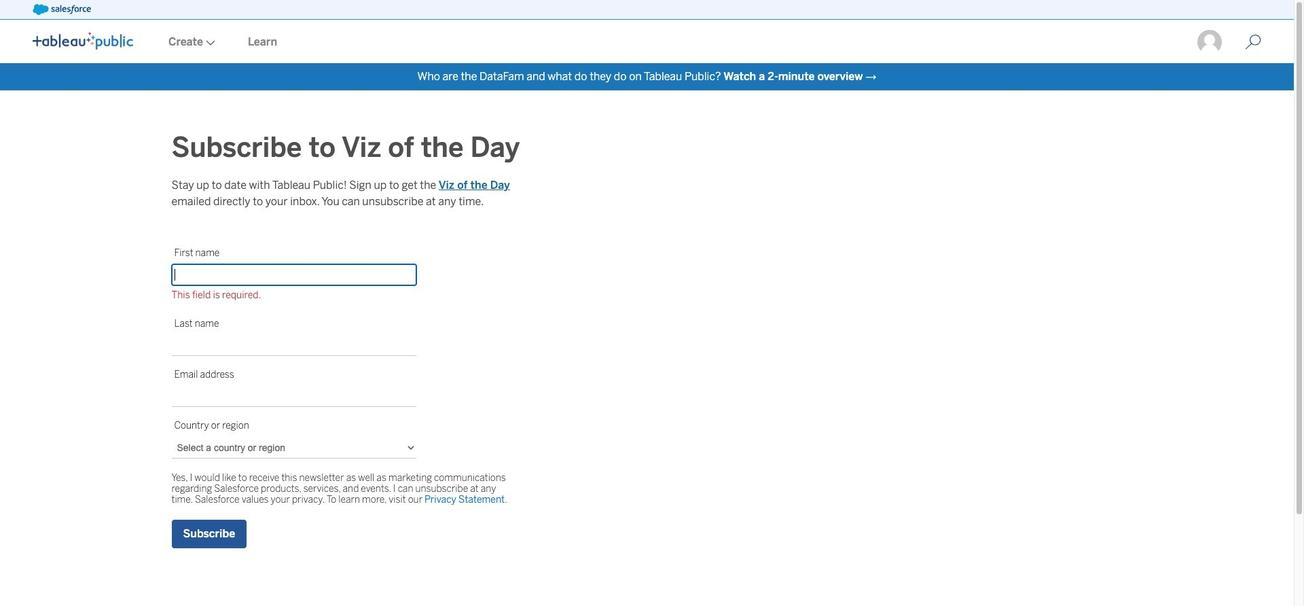 Task type: locate. For each thing, give the bounding box(es) containing it.
None email field
[[172, 386, 416, 407]]

go to search image
[[1229, 34, 1278, 50]]

logo image
[[33, 32, 133, 50]]

None text field
[[172, 264, 416, 285], [172, 335, 416, 356], [172, 264, 416, 285], [172, 335, 416, 356]]



Task type: describe. For each thing, give the bounding box(es) containing it.
create image
[[203, 40, 215, 46]]

salesforce logo image
[[33, 4, 91, 15]]

jacob.simon6557 image
[[1196, 29, 1224, 56]]



Task type: vqa. For each thing, say whether or not it's contained in the screenshot.
Disabled By Author icon
no



